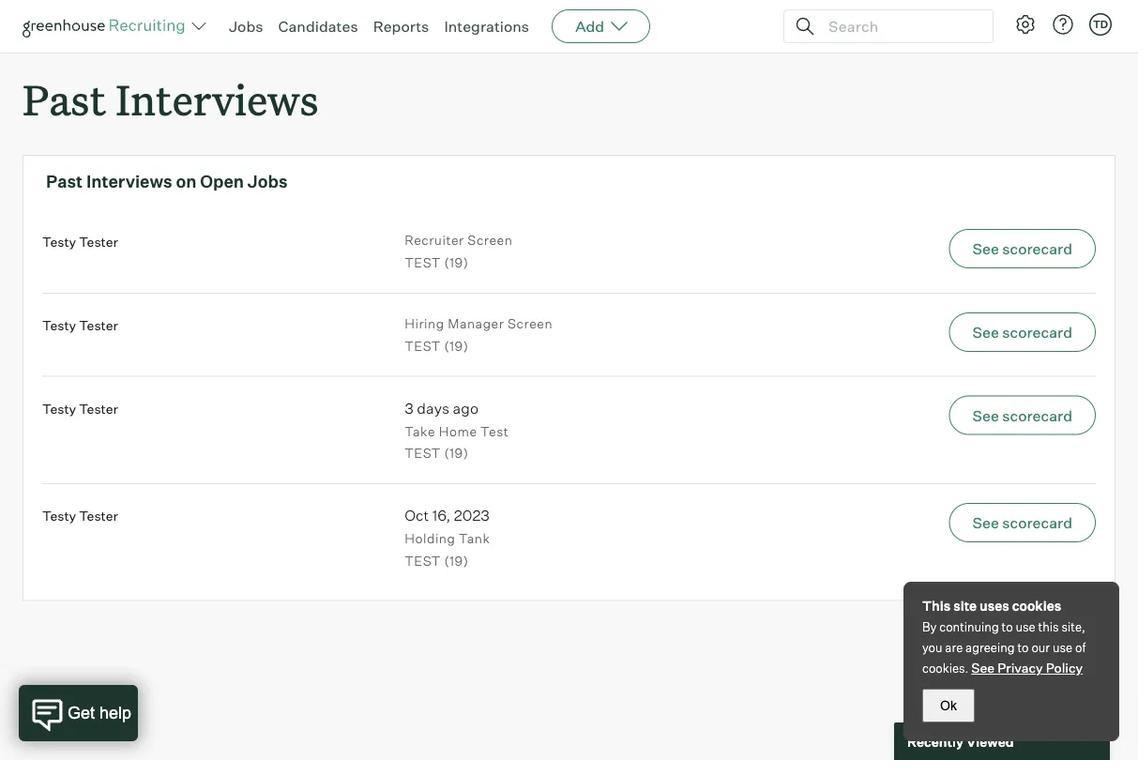 Task type: describe. For each thing, give the bounding box(es) containing it.
see scorecard for second "testy tester" link from the bottom of the page see scorecard link
[[973, 406, 1073, 425]]

past interviews
[[23, 71, 319, 127]]

manager
[[448, 315, 505, 332]]

configure image
[[1015, 13, 1038, 36]]

Search text field
[[824, 13, 977, 40]]

viewed
[[967, 734, 1015, 750]]

td
[[1094, 18, 1109, 31]]

oct
[[405, 506, 429, 525]]

1 vertical spatial jobs
[[248, 171, 288, 192]]

see scorecard for see scorecard link related to fourth "testy tester" link from the top
[[973, 514, 1073, 532]]

tester for fourth "testy tester" link from the top
[[79, 508, 118, 524]]

0 vertical spatial to
[[1002, 620, 1014, 635]]

integrations
[[444, 17, 530, 36]]

scorecard for fourth "testy tester" link from the bottom
[[1003, 240, 1073, 258]]

(19) inside oct 16, 2023 holding tank test (19)
[[445, 553, 469, 569]]

take
[[405, 423, 436, 439]]

past for past interviews on open jobs
[[46, 171, 83, 192]]

ok button
[[923, 689, 976, 723]]

2023
[[454, 506, 490, 525]]

uses
[[980, 598, 1010, 615]]

ok
[[941, 699, 958, 713]]

cookies
[[1013, 598, 1062, 615]]

cookies.
[[923, 661, 969, 676]]

our
[[1032, 640, 1051, 655]]

by
[[923, 620, 937, 635]]

scorecard for fourth "testy tester" link from the top
[[1003, 514, 1073, 532]]

are
[[946, 640, 964, 655]]

candidates link
[[278, 17, 358, 36]]

screen inside hiring manager screen test (19)
[[508, 315, 553, 332]]

see scorecard link for fourth "testy tester" link from the bottom
[[767, 229, 1097, 269]]

testy tester for fourth "testy tester" link from the top
[[42, 508, 118, 524]]

test inside 'recruiter screen test (19)'
[[405, 254, 441, 271]]

add
[[576, 17, 605, 36]]

past for past interviews
[[23, 71, 106, 127]]

past interviews on open jobs
[[46, 171, 288, 192]]

see for 2nd "testy tester" link
[[973, 323, 1000, 342]]

by continuing to use this site, you are agreeing to our use of cookies.
[[923, 620, 1087, 676]]

testy tester for fourth "testy tester" link from the bottom
[[42, 234, 118, 250]]

test inside oct 16, 2023 holding tank test (19)
[[405, 553, 441, 569]]

1 testy tester link from the top
[[42, 234, 118, 250]]

reports
[[373, 17, 429, 36]]

add button
[[552, 9, 651, 43]]

testy for 2nd "testy tester" link
[[42, 317, 76, 334]]

see privacy policy link
[[972, 660, 1084, 677]]

testy for fourth "testy tester" link from the top
[[42, 508, 76, 524]]

continuing
[[940, 620, 1000, 635]]

3 testy tester link from the top
[[42, 400, 118, 417]]

(19) inside 'recruiter screen test (19)'
[[445, 254, 469, 271]]

(19) inside 3 days ago take home test test (19)
[[445, 445, 469, 462]]

site,
[[1062, 620, 1086, 635]]

reports link
[[373, 17, 429, 36]]

3
[[405, 398, 414, 417]]

interviews for past interviews on open jobs
[[86, 171, 173, 192]]

testy for fourth "testy tester" link from the bottom
[[42, 234, 76, 250]]

test inside hiring manager screen test (19)
[[405, 338, 441, 354]]

test
[[481, 423, 509, 439]]

tester for fourth "testy tester" link from the bottom
[[79, 234, 118, 250]]

this
[[923, 598, 951, 615]]

see scorecard for see scorecard link for fourth "testy tester" link from the bottom
[[973, 240, 1073, 258]]

holding
[[405, 531, 456, 547]]



Task type: locate. For each thing, give the bounding box(es) containing it.
td button
[[1086, 9, 1116, 39]]

1 vertical spatial screen
[[508, 315, 553, 332]]

2 see scorecard link from the top
[[767, 312, 1097, 352]]

4 testy tester from the top
[[42, 508, 118, 524]]

see scorecard
[[973, 240, 1073, 258], [973, 323, 1073, 342], [973, 406, 1073, 425], [973, 514, 1073, 532]]

4 scorecard from the top
[[1003, 514, 1073, 532]]

screen right manager
[[508, 315, 553, 332]]

4 testy tester link from the top
[[42, 508, 118, 524]]

you
[[923, 640, 943, 655]]

1 vertical spatial to
[[1018, 640, 1030, 655]]

tester for second "testy tester" link from the bottom of the page
[[79, 400, 118, 417]]

see scorecard for see scorecard link for 2nd "testy tester" link
[[973, 323, 1073, 342]]

0 vertical spatial interviews
[[116, 71, 319, 127]]

testy tester link
[[42, 234, 118, 250], [42, 317, 118, 334], [42, 400, 118, 417], [42, 508, 118, 524]]

testy tester for second "testy tester" link from the bottom of the page
[[42, 400, 118, 417]]

interviews for past interviews
[[116, 71, 319, 127]]

1 horizontal spatial use
[[1054, 640, 1073, 655]]

testy tester
[[42, 234, 118, 250], [42, 317, 118, 334], [42, 400, 118, 417], [42, 508, 118, 524]]

test down the holding on the left bottom
[[405, 553, 441, 569]]

ago
[[453, 398, 479, 417]]

see privacy policy
[[972, 660, 1084, 677]]

open
[[200, 171, 244, 192]]

(19) inside hiring manager screen test (19)
[[445, 338, 469, 354]]

test
[[405, 254, 441, 271], [405, 338, 441, 354], [405, 445, 441, 462], [405, 553, 441, 569]]

recruiter
[[405, 232, 465, 249]]

see scorecard link for fourth "testy tester" link from the top
[[767, 503, 1097, 543]]

see
[[973, 240, 1000, 258], [973, 323, 1000, 342], [973, 406, 1000, 425], [973, 514, 1000, 532], [972, 660, 995, 677]]

2 testy tester link from the top
[[42, 317, 118, 334]]

recently viewed
[[908, 734, 1015, 750]]

2 scorecard from the top
[[1003, 323, 1073, 342]]

testy
[[42, 234, 76, 250], [42, 317, 76, 334], [42, 400, 76, 417], [42, 508, 76, 524]]

0 vertical spatial use
[[1016, 620, 1036, 635]]

3 see scorecard link from the top
[[767, 396, 1097, 435]]

use
[[1016, 620, 1036, 635], [1054, 640, 1073, 655]]

test down take
[[405, 445, 441, 462]]

3 testy tester from the top
[[42, 400, 118, 417]]

2 testy from the top
[[42, 317, 76, 334]]

test down recruiter
[[405, 254, 441, 271]]

2 testy tester from the top
[[42, 317, 118, 334]]

screen
[[468, 232, 513, 249], [508, 315, 553, 332]]

hiring
[[405, 315, 445, 332]]

1 vertical spatial past
[[46, 171, 83, 192]]

integrations link
[[444, 17, 530, 36]]

(19) down recruiter
[[445, 254, 469, 271]]

see for second "testy tester" link from the bottom of the page
[[973, 406, 1000, 425]]

4 test from the top
[[405, 553, 441, 569]]

2 tester from the top
[[79, 317, 118, 334]]

0 horizontal spatial to
[[1002, 620, 1014, 635]]

2 test from the top
[[405, 338, 441, 354]]

agreeing
[[966, 640, 1016, 655]]

site
[[954, 598, 978, 615]]

policy
[[1047, 660, 1084, 677]]

use left of
[[1054, 640, 1073, 655]]

(19) down "home"
[[445, 445, 469, 462]]

testy tester for 2nd "testy tester" link
[[42, 317, 118, 334]]

1 testy from the top
[[42, 234, 76, 250]]

use left this
[[1016, 620, 1036, 635]]

1 horizontal spatial to
[[1018, 640, 1030, 655]]

see scorecard link for 2nd "testy tester" link
[[767, 312, 1097, 352]]

candidates
[[278, 17, 358, 36]]

jobs
[[229, 17, 263, 36], [248, 171, 288, 192]]

tank
[[459, 531, 491, 547]]

4 tester from the top
[[79, 508, 118, 524]]

on
[[176, 171, 197, 192]]

interviews left on
[[86, 171, 173, 192]]

2 (19) from the top
[[445, 338, 469, 354]]

recruiter screen test (19)
[[405, 232, 513, 271]]

greenhouse recruiting image
[[23, 15, 192, 38]]

1 (19) from the top
[[445, 254, 469, 271]]

2 see scorecard from the top
[[973, 323, 1073, 342]]

to down uses at bottom right
[[1002, 620, 1014, 635]]

see for fourth "testy tester" link from the bottom
[[973, 240, 1000, 258]]

1 vertical spatial interviews
[[86, 171, 173, 192]]

3 (19) from the top
[[445, 445, 469, 462]]

of
[[1076, 640, 1087, 655]]

4 (19) from the top
[[445, 553, 469, 569]]

hiring manager screen test (19)
[[405, 315, 553, 354]]

1 vertical spatial use
[[1054, 640, 1073, 655]]

3 see scorecard from the top
[[973, 406, 1073, 425]]

(19) down tank on the left bottom
[[445, 553, 469, 569]]

3 scorecard from the top
[[1003, 406, 1073, 425]]

3 testy from the top
[[42, 400, 76, 417]]

scorecard for 2nd "testy tester" link
[[1003, 323, 1073, 342]]

see scorecard link for second "testy tester" link from the bottom of the page
[[767, 396, 1097, 435]]

home
[[439, 423, 478, 439]]

see for fourth "testy tester" link from the top
[[973, 514, 1000, 532]]

3 test from the top
[[405, 445, 441, 462]]

0 vertical spatial jobs
[[229, 17, 263, 36]]

oct 16, 2023 holding tank test (19)
[[405, 506, 491, 569]]

0 vertical spatial past
[[23, 71, 106, 127]]

scorecard
[[1003, 240, 1073, 258], [1003, 323, 1073, 342], [1003, 406, 1073, 425], [1003, 514, 1073, 532]]

tester for 2nd "testy tester" link
[[79, 317, 118, 334]]

test inside 3 days ago take home test test (19)
[[405, 445, 441, 462]]

(19)
[[445, 254, 469, 271], [445, 338, 469, 354], [445, 445, 469, 462], [445, 553, 469, 569]]

interviews down jobs link
[[116, 71, 319, 127]]

td button
[[1090, 13, 1113, 36]]

screen inside 'recruiter screen test (19)'
[[468, 232, 513, 249]]

3 tester from the top
[[79, 400, 118, 417]]

4 see scorecard from the top
[[973, 514, 1073, 532]]

1 test from the top
[[405, 254, 441, 271]]

recently
[[908, 734, 964, 750]]

1 see scorecard link from the top
[[767, 229, 1097, 269]]

jobs link
[[229, 17, 263, 36]]

16,
[[433, 506, 451, 525]]

jobs right open
[[248, 171, 288, 192]]

scorecard for second "testy tester" link from the bottom of the page
[[1003, 406, 1073, 425]]

this site uses cookies
[[923, 598, 1062, 615]]

test down hiring
[[405, 338, 441, 354]]

0 horizontal spatial use
[[1016, 620, 1036, 635]]

past
[[23, 71, 106, 127], [46, 171, 83, 192]]

1 tester from the top
[[79, 234, 118, 250]]

screen right recruiter
[[468, 232, 513, 249]]

days
[[417, 398, 450, 417]]

this
[[1039, 620, 1060, 635]]

to left our at the right
[[1018, 640, 1030, 655]]

jobs left candidates link
[[229, 17, 263, 36]]

privacy
[[998, 660, 1044, 677]]

(19) down manager
[[445, 338, 469, 354]]

3 days ago take home test test (19)
[[405, 398, 509, 462]]

to
[[1002, 620, 1014, 635], [1018, 640, 1030, 655]]

1 see scorecard from the top
[[973, 240, 1073, 258]]

0 vertical spatial screen
[[468, 232, 513, 249]]

testy for second "testy tester" link from the bottom of the page
[[42, 400, 76, 417]]

see scorecard link
[[767, 229, 1097, 269], [767, 312, 1097, 352], [767, 396, 1097, 435], [767, 503, 1097, 543]]

1 scorecard from the top
[[1003, 240, 1073, 258]]

tester
[[79, 234, 118, 250], [79, 317, 118, 334], [79, 400, 118, 417], [79, 508, 118, 524]]

interviews
[[116, 71, 319, 127], [86, 171, 173, 192]]

4 see scorecard link from the top
[[767, 503, 1097, 543]]

1 testy tester from the top
[[42, 234, 118, 250]]

4 testy from the top
[[42, 508, 76, 524]]



Task type: vqa. For each thing, say whether or not it's contained in the screenshot.
All hiring managers inside the Button
no



